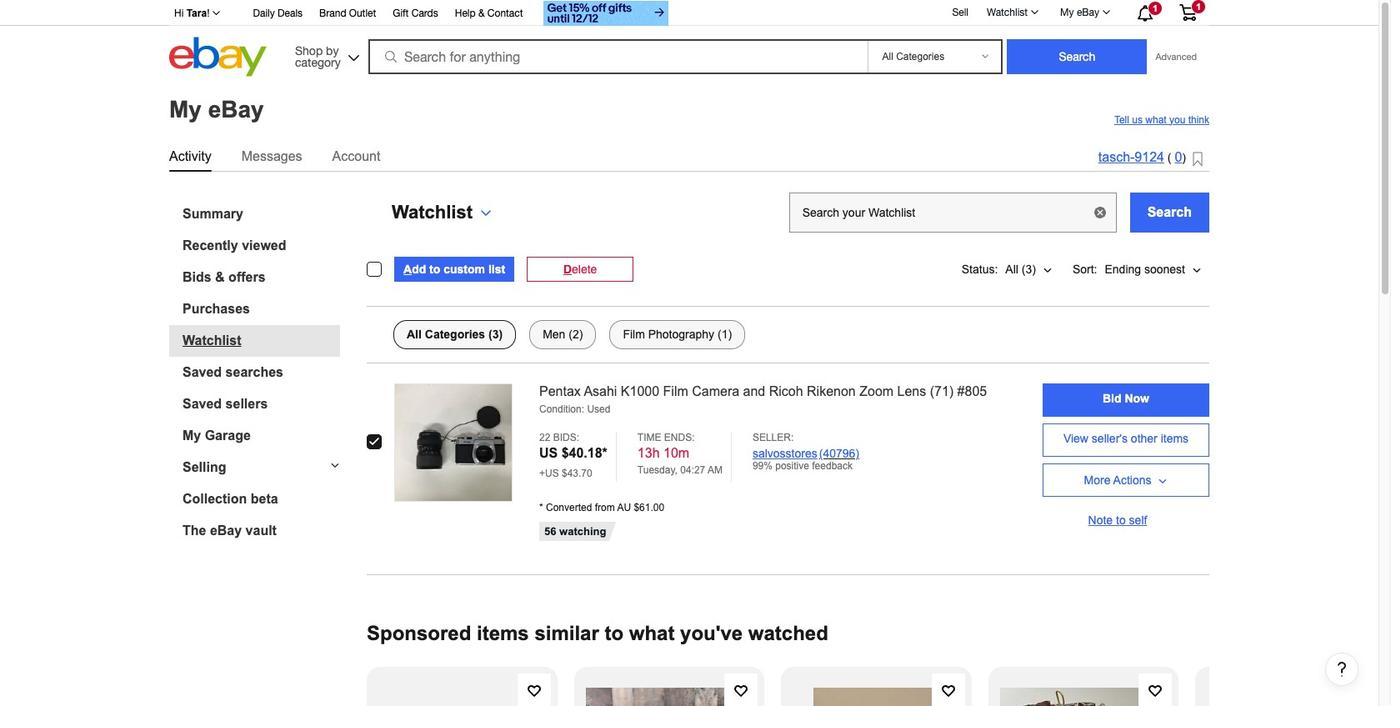 Task type: describe. For each thing, give the bounding box(es) containing it.
us
[[1132, 114, 1143, 125]]

sponsored items similar to what you've watched
[[367, 622, 829, 645]]

us
[[539, 446, 558, 460]]

(40796) link
[[819, 447, 860, 460]]

1 vertical spatial ebay
[[208, 96, 264, 122]]

tell us what you think
[[1115, 114, 1210, 125]]

beta
[[251, 491, 278, 506]]

collection beta
[[183, 491, 278, 506]]

to for note
[[1116, 513, 1126, 526]]

)
[[1182, 151, 1186, 165]]

tuesday,
[[638, 465, 678, 476]]

bid now link
[[1043, 383, 1210, 416]]

daily
[[253, 8, 275, 19]]

help & contact link
[[455, 5, 523, 23]]

sponsored
[[367, 622, 471, 645]]

saved for saved searches
[[183, 365, 222, 379]]

(71)
[[930, 384, 954, 398]]

deals
[[278, 8, 303, 19]]

* converted from au $61.00
[[539, 502, 665, 514]]

more actions
[[1084, 473, 1152, 486]]

status: all (3)
[[962, 262, 1036, 276]]

search button
[[1130, 192, 1210, 232]]

bids
[[183, 270, 211, 284]]

list
[[488, 262, 505, 276]]

56
[[544, 525, 556, 538]]

delete
[[563, 262, 597, 276]]

account navigation
[[165, 0, 1210, 28]]

2 vertical spatial watchlist
[[183, 333, 241, 347]]

my for my ebay link
[[1061, 7, 1074, 18]]

help, opens dialogs image
[[1334, 661, 1351, 678]]

1 horizontal spatial to
[[605, 622, 624, 645]]

search
[[1148, 205, 1192, 219]]

think
[[1189, 114, 1210, 125]]

hi tara !
[[174, 8, 210, 19]]

more actions button
[[1043, 463, 1210, 496]]

0 link
[[1175, 150, 1182, 165]]

account
[[332, 149, 380, 163]]

status:
[[962, 262, 998, 276]]

pentax asahi k1000 film camera and ricoh rikenon zoom lens (71) #805 condition: used
[[539, 384, 987, 415]]

purchases link
[[183, 301, 340, 316]]

add
[[403, 262, 426, 276]]

time
[[638, 432, 662, 444]]

searches
[[226, 365, 283, 379]]

vault
[[246, 523, 277, 537]]

recently viewed link
[[183, 238, 340, 253]]

note to self button
[[1043, 503, 1210, 536]]

collection
[[183, 491, 247, 506]]

film
[[663, 384, 688, 398]]

view seller's other items
[[1064, 432, 1189, 445]]

account link
[[332, 145, 380, 167]]

bids & offers
[[183, 270, 266, 284]]

purchases
[[183, 301, 250, 316]]

bid
[[1103, 392, 1122, 405]]

1 horizontal spatial what
[[1146, 114, 1167, 125]]

garage
[[205, 428, 251, 442]]

tell
[[1115, 114, 1130, 125]]

shop by category button
[[288, 37, 363, 73]]

activity
[[169, 149, 211, 163]]

my ebay inside main content
[[169, 96, 264, 122]]

gift cards link
[[393, 5, 438, 23]]

selling
[[183, 460, 226, 474]]

ebay for the ebay vault link
[[210, 523, 242, 537]]

collection beta link
[[183, 491, 340, 506]]

tasch-
[[1099, 150, 1135, 165]]

k1000
[[621, 384, 660, 398]]

daily deals
[[253, 8, 303, 19]]

56 watching
[[544, 525, 606, 538]]

saved sellers link
[[183, 396, 340, 411]]

get an extra 15% off image
[[543, 1, 668, 26]]

more
[[1084, 473, 1111, 486]]

salvosstores link
[[753, 447, 818, 460]]

+us
[[539, 468, 559, 480]]

sellers
[[226, 396, 268, 411]]

my garage
[[183, 428, 251, 442]]

used
[[587, 404, 611, 415]]

!
[[207, 8, 210, 19]]

1 vertical spatial items
[[477, 622, 529, 645]]

time ends: 13h 10m tuesday, 04:27 am
[[638, 432, 723, 476]]

condition:
[[539, 404, 584, 415]]

04:27
[[680, 465, 705, 476]]

brand outlet link
[[319, 5, 376, 23]]

offers
[[229, 270, 266, 284]]

$61.00
[[634, 502, 665, 514]]

watchlist inside account navigation
[[987, 7, 1028, 18]]

sell link
[[945, 6, 976, 18]]

au
[[617, 502, 631, 514]]

rikenon
[[807, 384, 856, 398]]

none text field inside "my ebay" main content
[[789, 192, 1117, 232]]

tell us what you think link
[[1115, 114, 1210, 125]]

you
[[1170, 114, 1186, 125]]

lens
[[897, 384, 926, 398]]

from
[[595, 502, 615, 514]]

self
[[1129, 513, 1147, 526]]

tara
[[186, 8, 207, 19]]

1 link
[[1170, 0, 1207, 24]]



Task type: locate. For each thing, give the bounding box(es) containing it.
ebay right the
[[210, 523, 242, 537]]

the ebay vault link
[[183, 523, 340, 538]]

view
[[1064, 432, 1089, 445]]

& inside "my ebay" main content
[[215, 270, 225, 284]]

& right bids
[[215, 270, 225, 284]]

my ebay left 1 dropdown button
[[1061, 7, 1100, 18]]

0 horizontal spatial 1
[[1153, 3, 1158, 13]]

1 for 1 dropdown button
[[1153, 3, 1158, 13]]

1 horizontal spatial my ebay
[[1061, 7, 1100, 18]]

my ebay
[[1061, 7, 1100, 18], [169, 96, 264, 122]]

tasch-9124 link
[[1099, 150, 1165, 165]]

to inside button
[[429, 262, 440, 276]]

sort:
[[1073, 262, 1098, 276]]

ebay inside my ebay link
[[1077, 7, 1100, 18]]

positive
[[776, 460, 809, 472]]

ebay left 1 dropdown button
[[1077, 7, 1100, 18]]

10m
[[664, 446, 690, 460]]

ebay
[[1077, 7, 1100, 18], [208, 96, 264, 122], [210, 523, 242, 537]]

other
[[1131, 432, 1158, 445]]

0 vertical spatial my ebay
[[1061, 7, 1100, 18]]

brand outlet
[[319, 8, 376, 19]]

0 horizontal spatial my ebay
[[169, 96, 264, 122]]

2 vertical spatial my
[[183, 428, 201, 442]]

0 vertical spatial &
[[479, 8, 485, 19]]

am
[[708, 465, 723, 476]]

2 vertical spatial to
[[605, 622, 624, 645]]

contact
[[488, 8, 523, 19]]

viewed
[[242, 238, 286, 252]]

ebay up messages
[[208, 96, 264, 122]]

advanced link
[[1148, 40, 1205, 73]]

1 vertical spatial my
[[169, 96, 202, 122]]

add to custom list
[[403, 262, 505, 276]]

watching
[[559, 525, 606, 538]]

you've
[[680, 622, 743, 645]]

my garage link
[[183, 428, 340, 443]]

my ebay up activity at the top left of page
[[169, 96, 264, 122]]

to for add
[[429, 262, 440, 276]]

1 vertical spatial what
[[629, 622, 675, 645]]

0 vertical spatial what
[[1146, 114, 1167, 125]]

0 vertical spatial ebay
[[1077, 7, 1100, 18]]

22 bids: us $40.18* +us $43.70
[[539, 432, 608, 480]]

None text field
[[789, 192, 1117, 232]]

0 vertical spatial items
[[1161, 432, 1189, 445]]

to inside 'button'
[[1116, 513, 1126, 526]]

0 vertical spatial watchlist link
[[978, 3, 1046, 23]]

my ebay inside account navigation
[[1061, 7, 1100, 18]]

zoom
[[860, 384, 894, 398]]

1 vertical spatial to
[[1116, 513, 1126, 526]]

items
[[1161, 432, 1189, 445], [477, 622, 529, 645]]

1 left 1 link
[[1153, 3, 1158, 13]]

my inside my ebay link
[[1061, 7, 1074, 18]]

advanced
[[1156, 52, 1197, 62]]

similar
[[535, 622, 599, 645]]

ricoh
[[769, 384, 803, 398]]

all (3) button
[[998, 252, 1060, 286]]

delete button
[[527, 256, 634, 281]]

actions
[[1113, 473, 1152, 486]]

my inside my garage link
[[183, 428, 201, 442]]

bids:
[[553, 432, 579, 444]]

&
[[479, 8, 485, 19], [215, 270, 225, 284]]

my left 1 dropdown button
[[1061, 7, 1074, 18]]

2 vertical spatial ebay
[[210, 523, 242, 537]]

watchlist down purchases
[[183, 333, 241, 347]]

asahi
[[584, 384, 617, 398]]

1 vertical spatial &
[[215, 270, 225, 284]]

my up activity at the top left of page
[[169, 96, 202, 122]]

*
[[539, 502, 543, 514]]

1 horizontal spatial watchlist
[[392, 201, 473, 222]]

watchlist up add
[[392, 201, 473, 222]]

shop
[[295, 44, 323, 57]]

2 saved from the top
[[183, 396, 222, 411]]

& for offers
[[215, 270, 225, 284]]

0 horizontal spatial watchlist link
[[183, 333, 340, 348]]

$40.18*
[[562, 446, 608, 460]]

0 horizontal spatial what
[[629, 622, 675, 645]]

0 vertical spatial my
[[1061, 7, 1074, 18]]

my ebay main content
[[7, 81, 1389, 706]]

make this page your my ebay homepage image
[[1193, 151, 1203, 167]]

0 horizontal spatial items
[[477, 622, 529, 645]]

99%
[[753, 460, 773, 472]]

& inside account navigation
[[479, 8, 485, 19]]

1 horizontal spatial 1
[[1196, 2, 1201, 12]]

note
[[1088, 513, 1113, 526]]

now
[[1125, 392, 1150, 405]]

(
[[1168, 151, 1172, 165]]

Search for anything text field
[[371, 41, 865, 73]]

None submit
[[1007, 39, 1148, 74]]

0 vertical spatial to
[[429, 262, 440, 276]]

tasch-9124 ( 0 )
[[1099, 150, 1186, 165]]

(40796)
[[819, 447, 860, 460]]

what left you've
[[629, 622, 675, 645]]

watched
[[748, 622, 829, 645]]

1 inside dropdown button
[[1153, 3, 1158, 13]]

$43.70
[[562, 468, 593, 480]]

2 horizontal spatial to
[[1116, 513, 1126, 526]]

1 vertical spatial my ebay
[[169, 96, 264, 122]]

gift cards
[[393, 8, 438, 19]]

ebay for my ebay link
[[1077, 7, 1100, 18]]

1 horizontal spatial &
[[479, 8, 485, 19]]

watchlist inside popup button
[[392, 201, 473, 222]]

1 saved from the top
[[183, 365, 222, 379]]

1 button
[[1123, 1, 1166, 24]]

watchlist right the sell link
[[987, 7, 1028, 18]]

#805
[[958, 384, 987, 398]]

(3)
[[1022, 262, 1036, 276]]

2 horizontal spatial watchlist
[[987, 7, 1028, 18]]

watchlist link
[[978, 3, 1046, 23], [183, 333, 340, 348]]

items right other
[[1161, 432, 1189, 445]]

saved up saved sellers
[[183, 365, 222, 379]]

1 horizontal spatial watchlist link
[[978, 3, 1046, 23]]

the
[[183, 523, 206, 537]]

pentax asahi k1000 film camera and ricoh rikenon zoom lens (71) #805 link
[[539, 383, 1011, 400]]

items inside view seller's other items link
[[1161, 432, 1189, 445]]

and
[[743, 384, 766, 398]]

0 horizontal spatial watchlist
[[183, 333, 241, 347]]

saved for saved sellers
[[183, 396, 222, 411]]

& right the help
[[479, 8, 485, 19]]

1 vertical spatial saved
[[183, 396, 222, 411]]

my up selling
[[183, 428, 201, 442]]

watchlist
[[987, 7, 1028, 18], [392, 201, 473, 222], [183, 333, 241, 347]]

soonest
[[1145, 262, 1185, 276]]

none submit inside shop by category banner
[[1007, 39, 1148, 74]]

& for contact
[[479, 8, 485, 19]]

13h
[[638, 446, 660, 460]]

0 horizontal spatial to
[[429, 262, 440, 276]]

by
[[326, 44, 339, 57]]

saved up my garage
[[183, 396, 222, 411]]

0 horizontal spatial &
[[215, 270, 225, 284]]

view seller's other items link
[[1043, 423, 1210, 456]]

to right similar
[[605, 622, 624, 645]]

1 vertical spatial watchlist link
[[183, 333, 340, 348]]

to left self
[[1116, 513, 1126, 526]]

summary link
[[183, 206, 340, 221]]

saved sellers
[[183, 396, 268, 411]]

items left similar
[[477, 622, 529, 645]]

watchlist button
[[392, 201, 493, 223]]

my for my garage link
[[183, 428, 201, 442]]

1 vertical spatial watchlist
[[392, 201, 473, 222]]

seller:
[[753, 432, 794, 444]]

0 vertical spatial watchlist
[[987, 7, 1028, 18]]

to
[[429, 262, 440, 276], [1116, 513, 1126, 526], [605, 622, 624, 645]]

0
[[1175, 150, 1182, 165]]

custom
[[444, 262, 485, 276]]

watchlist link down purchases link in the top left of the page
[[183, 333, 340, 348]]

pentax
[[539, 384, 581, 398]]

0 vertical spatial saved
[[183, 365, 222, 379]]

to right add
[[429, 262, 440, 276]]

category
[[295, 55, 341, 69]]

what right us
[[1146, 114, 1167, 125]]

1 right 1 dropdown button
[[1196, 2, 1201, 12]]

1 for 1 link
[[1196, 2, 1201, 12]]

watchlist link right the sell link
[[978, 3, 1046, 23]]

1 horizontal spatial items
[[1161, 432, 1189, 445]]

pentax asahi k1000 film camera and ricoh rikenon zoom lens (71) #805 image
[[395, 384, 512, 501]]

ending soonest button
[[1098, 252, 1210, 286]]

shop by category banner
[[165, 0, 1210, 81]]

messages link
[[241, 145, 302, 167]]

saved searches link
[[183, 365, 340, 380]]

ebay inside the ebay vault link
[[210, 523, 242, 537]]

seller's
[[1092, 432, 1128, 445]]

seller: salvosstores (40796) 99% positive feedback
[[753, 432, 860, 472]]



Task type: vqa. For each thing, say whether or not it's contained in the screenshot.
NOT SPECIFIED
no



